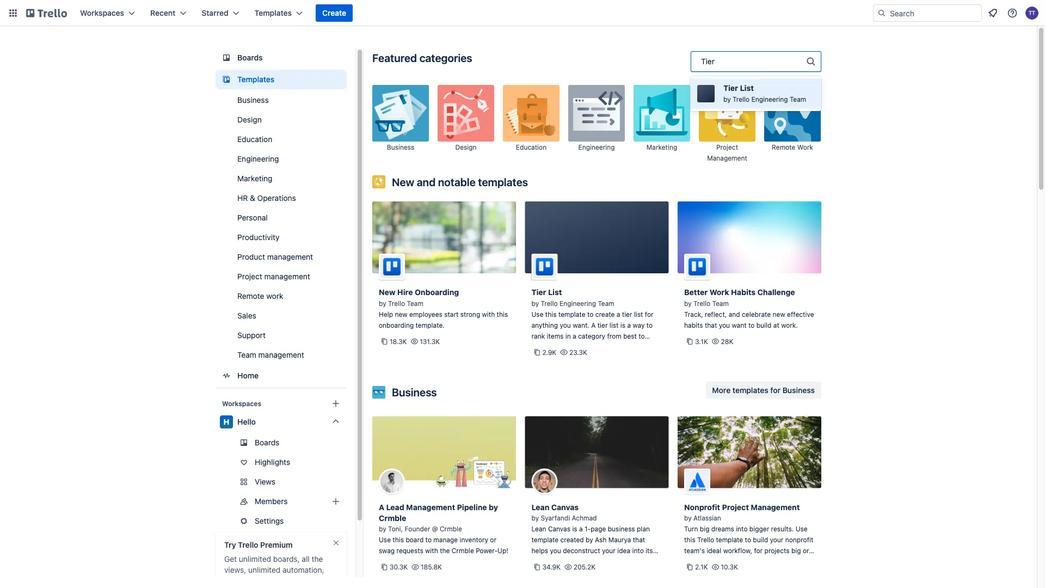 Task type: locate. For each thing, give the bounding box(es) containing it.
1 vertical spatial list
[[549, 288, 562, 297]]

remote down remote work icon
[[772, 144, 796, 151]]

to right board
[[426, 536, 432, 544]]

new left hire
[[379, 288, 396, 297]]

into inside lean canvas by syarfandi achmad lean canvas is a 1-page business plan template created by ash maurya that helps you deconstruct your idea into its key assumptions.
[[633, 547, 644, 555]]

1 business icon image from the top
[[373, 85, 429, 142]]

0 horizontal spatial marketing
[[237, 174, 273, 183]]

a left way
[[628, 321, 631, 329]]

0 horizontal spatial tier
[[598, 321, 608, 329]]

templates inside popup button
[[255, 8, 292, 17]]

0 horizontal spatial that
[[633, 536, 646, 544]]

1 vertical spatial project management
[[237, 272, 310, 281]]

marketing
[[647, 144, 678, 151], [237, 174, 273, 183]]

2 boards link from the top
[[216, 434, 347, 452]]

template inside lean canvas by syarfandi achmad lean canvas is a 1-page business plan template created by ash maurya that helps you deconstruct your idea into its key assumptions.
[[532, 536, 559, 544]]

trello team image
[[379, 254, 405, 280], [685, 254, 711, 280]]

results.
[[772, 525, 794, 533]]

0 horizontal spatial design link
[[216, 111, 347, 129]]

is inside lean canvas by syarfandi achmad lean canvas is a 1-page business plan template created by ash maurya that helps you deconstruct your idea into its key assumptions.
[[573, 525, 578, 533]]

team inside new hire onboarding by trello team help new employees start strong with this onboarding template.
[[407, 300, 424, 307]]

trello down better
[[694, 300, 711, 307]]

board
[[406, 536, 424, 544]]

0 vertical spatial is
[[621, 321, 626, 329]]

tier list by trello engineering team use this template to create a tier list for anything you want. a tier list is a way to rank items in a category from best to worst. this could be: best nba players, goat'd pasta dishes, and tastiest fast food joints.
[[532, 288, 654, 373]]

team for tier list by trello engineering team
[[790, 95, 807, 103]]

workspaces
[[80, 8, 124, 17], [222, 400, 261, 407]]

build down bigger
[[754, 536, 769, 544]]

list inside tier list by trello engineering team
[[741, 84, 754, 93]]

sales link
[[216, 307, 347, 325]]

big down atlassian
[[700, 525, 710, 533]]

project management down product management
[[237, 272, 310, 281]]

you
[[560, 321, 571, 329], [719, 321, 731, 329], [550, 547, 561, 555]]

management inside "a lead management pipeline by crmble by toni, founder @ crmble use this board to manage inventory or swag requests with the crmble power-up!"
[[406, 503, 455, 512]]

0 horizontal spatial management
[[406, 503, 455, 512]]

use up swag at bottom
[[379, 536, 391, 544]]

and left notable
[[417, 175, 436, 188]]

best down way
[[624, 332, 637, 340]]

list inside tier list by trello engineering team use this template to create a tier list for anything you want. a tier list is a way to rank items in a category from best to worst. this could be: best nba players, goat'd pasta dishes, and tastiest fast food joints.
[[549, 288, 562, 297]]

views,
[[224, 566, 246, 575]]

build left at
[[757, 321, 772, 329]]

1 vertical spatial list
[[610, 321, 619, 329]]

lean
[[532, 503, 550, 512], [532, 525, 547, 533]]

team for new hire onboarding by trello team help new employees start strong with this onboarding template.
[[407, 300, 424, 307]]

business link
[[373, 85, 429, 163], [216, 92, 347, 109]]

2 horizontal spatial for
[[771, 386, 781, 395]]

management
[[708, 154, 748, 162], [267, 252, 313, 261], [264, 272, 310, 281], [259, 351, 304, 360]]

use inside nonprofit project management by atlassian turn big dreams into bigger results. use this trello template to build your nonprofit team's ideal workflow, for projects big or small.
[[796, 525, 808, 533]]

1 horizontal spatial trello team image
[[685, 254, 711, 280]]

1 horizontal spatial business link
[[373, 85, 429, 163]]

that down plan
[[633, 536, 646, 544]]

list left remote work icon
[[741, 84, 754, 93]]

crmble up manage
[[440, 525, 462, 533]]

design down design icon
[[456, 144, 477, 151]]

a
[[592, 321, 596, 329], [379, 503, 385, 512]]

none field containing tier list
[[691, 51, 822, 111]]

project inside nonprofit project management by atlassian turn big dreams into bigger results. use this trello template to build your nonprofit team's ideal workflow, for projects big or small.
[[723, 503, 750, 512]]

pasta
[[557, 354, 574, 362]]

boards link
[[216, 48, 347, 68], [216, 434, 347, 452]]

workspaces button
[[74, 4, 142, 22]]

project down project management icon
[[717, 144, 739, 151]]

a up category
[[592, 321, 596, 329]]

trello team image up better
[[685, 254, 711, 280]]

you up "assumptions."
[[550, 547, 561, 555]]

0 horizontal spatial best
[[598, 343, 611, 351]]

management up @
[[406, 503, 455, 512]]

is up created at the bottom right
[[573, 525, 578, 533]]

1 horizontal spatial that
[[705, 321, 718, 329]]

1 horizontal spatial list
[[635, 310, 644, 318]]

1 vertical spatial is
[[573, 525, 578, 533]]

0 horizontal spatial work
[[267, 292, 283, 301]]

management inside nonprofit project management by atlassian turn big dreams into bigger results. use this trello template to build your nonprofit team's ideal workflow, for projects big or small.
[[751, 503, 800, 512]]

0 horizontal spatial list
[[549, 288, 562, 297]]

this down turn
[[685, 536, 696, 544]]

boards up highlights
[[255, 438, 280, 447]]

tier inside tier list by trello engineering team
[[724, 84, 739, 93]]

categories
[[420, 51, 473, 64]]

plan
[[637, 525, 650, 533]]

2 management from the left
[[751, 503, 800, 512]]

205.2k
[[574, 564, 596, 571]]

0 vertical spatial marketing link
[[634, 85, 691, 163]]

forward image down forward icon
[[345, 515, 358, 528]]

you inside tier list by trello engineering team use this template to create a tier list for anything you want. a tier list is a way to rank items in a category from best to worst. this could be: best nba players, goat'd pasta dishes, and tastiest fast food joints.
[[560, 321, 571, 329]]

is inside tier list by trello engineering team use this template to create a tier list for anything you want. a tier list is a way to rank items in a category from best to worst. this could be: best nba players, goat'd pasta dishes, and tastiest fast food joints.
[[621, 321, 626, 329]]

page
[[591, 525, 606, 533]]

boards right board icon
[[237, 53, 263, 62]]

work down remote work icon
[[798, 144, 814, 151]]

founder
[[405, 525, 430, 533]]

canvas down the syarfandi
[[548, 525, 571, 533]]

template board image
[[220, 73, 233, 86]]

forward image
[[345, 476, 358, 489], [345, 515, 358, 528]]

a
[[617, 310, 621, 318], [628, 321, 631, 329], [573, 332, 577, 340], [580, 525, 583, 533]]

hello
[[237, 418, 256, 427]]

a left lead
[[379, 503, 385, 512]]

lean up the syarfandi
[[532, 503, 550, 512]]

project up the 'dreams'
[[723, 503, 750, 512]]

this inside nonprofit project management by atlassian turn big dreams into bigger results. use this trello template to build your nonprofit team's ideal workflow, for projects big or small.
[[685, 536, 696, 544]]

0 vertical spatial forward image
[[345, 476, 358, 489]]

create
[[322, 8, 347, 17]]

team inside tier list by trello engineering team
[[790, 95, 807, 103]]

1 horizontal spatial work
[[798, 144, 814, 151]]

into left its
[[633, 547, 644, 555]]

power-
[[476, 547, 498, 555]]

0 horizontal spatial with
[[425, 547, 438, 555]]

1 vertical spatial lean
[[532, 525, 547, 533]]

boards
[[237, 53, 263, 62], [255, 438, 280, 447]]

crmble down lead
[[379, 514, 407, 523]]

product management
[[237, 252, 313, 261]]

by inside new hire onboarding by trello team help new employees start strong with this onboarding template.
[[379, 300, 387, 307]]

0 horizontal spatial templates
[[478, 175, 528, 188]]

0 horizontal spatial use
[[379, 536, 391, 544]]

engineering icon image
[[569, 85, 625, 142]]

2 vertical spatial crmble
[[452, 547, 474, 555]]

business link for the top project management link
[[373, 85, 429, 163]]

1 vertical spatial work
[[267, 292, 283, 301]]

canvas
[[552, 503, 579, 512], [548, 525, 571, 533]]

0 horizontal spatial is
[[573, 525, 578, 533]]

business inside button
[[783, 386, 815, 395]]

None field
[[691, 51, 822, 111]]

remote work link
[[765, 85, 821, 163], [216, 288, 347, 305]]

1 horizontal spatial for
[[755, 547, 763, 555]]

the
[[440, 547, 450, 555], [312, 555, 323, 564]]

for left projects at the bottom right of the page
[[755, 547, 763, 555]]

pipeline
[[457, 503, 487, 512]]

you down reflect,
[[719, 321, 731, 329]]

list up from
[[610, 321, 619, 329]]

2 new from the left
[[773, 310, 786, 318]]

0 vertical spatial for
[[645, 310, 654, 318]]

manage
[[434, 536, 458, 544]]

1 vertical spatial for
[[771, 386, 781, 395]]

forward image inside 'settings' link
[[345, 515, 358, 528]]

engineering link for marketing link for the top project management link
[[569, 85, 625, 163]]

2 horizontal spatial use
[[796, 525, 808, 533]]

atlassian image
[[685, 469, 711, 495]]

1 horizontal spatial is
[[621, 321, 626, 329]]

None text field
[[702, 56, 716, 67]]

1 boards link from the top
[[216, 48, 347, 68]]

0 horizontal spatial project management
[[237, 272, 310, 281]]

and inside try trello premium get unlimited boards, all the views, unlimited automation, and more.
[[224, 577, 238, 586]]

this down the toni,
[[393, 536, 404, 544]]

education link
[[503, 85, 560, 163], [216, 131, 347, 148]]

or down nonprofit
[[803, 547, 810, 555]]

list up way
[[635, 310, 644, 318]]

and right dishes,
[[600, 354, 611, 362]]

template down the 'dreams'
[[717, 536, 744, 544]]

this inside "a lead management pipeline by crmble by toni, founder @ crmble use this board to manage inventory or swag requests with the crmble power-up!"
[[393, 536, 404, 544]]

1 vertical spatial tier
[[598, 321, 608, 329]]

team inside tier list by trello engineering team use this template to create a tier list for anything you want. a tier list is a way to rank items in a category from best to worst. this could be: best nba players, goat'd pasta dishes, and tastiest fast food joints.
[[598, 300, 615, 307]]

project down product
[[237, 272, 262, 281]]

1 vertical spatial business icon image
[[373, 386, 386, 399]]

1 forward image from the top
[[345, 476, 358, 489]]

terry turtle (terryturtle) image
[[1026, 7, 1039, 20]]

lead
[[387, 503, 405, 512]]

templates right starred dropdown button
[[255, 8, 292, 17]]

by inside nonprofit project management by atlassian turn big dreams into bigger results. use this trello template to build your nonprofit team's ideal workflow, for projects big or small.
[[685, 514, 692, 522]]

and
[[417, 175, 436, 188], [729, 310, 741, 318], [600, 354, 611, 362], [224, 577, 238, 586]]

starred
[[202, 8, 229, 17]]

0 vertical spatial templates
[[255, 8, 292, 17]]

new up at
[[773, 310, 786, 318]]

template inside tier list by trello engineering team use this template to create a tier list for anything you want. a tier list is a way to rank items in a category from best to worst. this could be: best nba players, goat'd pasta dishes, and tastiest fast food joints.
[[559, 310, 586, 318]]

list down trello engineering team icon on the right top of page
[[549, 288, 562, 297]]

boards link for views
[[216, 434, 347, 452]]

trello left remote work icon
[[733, 95, 750, 103]]

1 horizontal spatial big
[[792, 547, 802, 555]]

that down reflect,
[[705, 321, 718, 329]]

use up anything
[[532, 310, 544, 318]]

project management
[[708, 144, 748, 162], [237, 272, 310, 281]]

templates right template board image
[[237, 75, 275, 84]]

none text field inside field
[[702, 56, 716, 67]]

1 vertical spatial boards link
[[216, 434, 347, 452]]

templates right the more
[[733, 386, 769, 395]]

1 trello team image from the left
[[379, 254, 405, 280]]

new inside new hire onboarding by trello team help new employees start strong with this onboarding template.
[[379, 288, 396, 297]]

tier down create
[[598, 321, 608, 329]]

0 horizontal spatial remote work link
[[216, 288, 347, 305]]

0 horizontal spatial your
[[602, 547, 616, 555]]

1 lean from the top
[[532, 503, 550, 512]]

up!
[[498, 547, 509, 555]]

habits
[[732, 288, 756, 297]]

1 vertical spatial tier
[[532, 288, 547, 297]]

support
[[237, 331, 266, 340]]

1 horizontal spatial templates
[[733, 386, 769, 395]]

remote up 'sales'
[[237, 292, 264, 301]]

open information menu image
[[1008, 8, 1019, 19]]

your up projects at the bottom right of the page
[[770, 536, 784, 544]]

big down nonprofit
[[792, 547, 802, 555]]

1 horizontal spatial a
[[592, 321, 596, 329]]

0 horizontal spatial for
[[645, 310, 654, 318]]

the right all
[[312, 555, 323, 564]]

or
[[490, 536, 497, 544], [803, 547, 810, 555]]

0 vertical spatial boards
[[237, 53, 263, 62]]

trello team image up hire
[[379, 254, 405, 280]]

to up "workflow," on the bottom right of the page
[[745, 536, 752, 544]]

management
[[406, 503, 455, 512], [751, 503, 800, 512]]

nonprofit
[[685, 503, 721, 512]]

nba
[[613, 343, 627, 351]]

starred button
[[195, 4, 246, 22]]

employees
[[410, 310, 443, 318]]

and inside better work habits challenge by trello team track, reflect, and celebrate new effective habits that you want to build at work.
[[729, 310, 741, 318]]

new
[[392, 175, 415, 188], [379, 288, 396, 297]]

education link for marketing link for the top project management link's the engineering link
[[503, 85, 560, 163]]

trello inside tier list by trello engineering team use this template to create a tier list for anything you want. a tier list is a way to rank items in a category from best to worst. this could be: best nba players, goat'd pasta dishes, and tastiest fast food joints.
[[541, 300, 558, 307]]

design link for business link related to hr & operations link
[[216, 111, 347, 129]]

your down ash
[[602, 547, 616, 555]]

list for tier list by trello engineering team use this template to create a tier list for anything you want. a tier list is a way to rank items in a category from best to worst. this could be: best nba players, goat'd pasta dishes, and tastiest fast food joints.
[[549, 288, 562, 297]]

management inside 'link'
[[259, 351, 304, 360]]

engineering link for marketing link associated with hr & operations link
[[216, 150, 347, 168]]

1 horizontal spatial remote work link
[[765, 85, 821, 163]]

recent
[[150, 8, 176, 17]]

new for new hire onboarding by trello team help new employees start strong with this onboarding template.
[[379, 288, 396, 297]]

0 vertical spatial list
[[635, 310, 644, 318]]

2 trello team image from the left
[[685, 254, 711, 280]]

new up onboarding
[[395, 310, 408, 318]]

big
[[700, 525, 710, 533], [792, 547, 802, 555]]

way
[[633, 321, 645, 329]]

education link for the engineering link related to marketing link associated with hr & operations link
[[216, 131, 347, 148]]

trello down hire
[[388, 300, 405, 307]]

canvas up the syarfandi
[[552, 503, 579, 512]]

and down views,
[[224, 577, 238, 586]]

this inside tier list by trello engineering team use this template to create a tier list for anything you want. a tier list is a way to rank items in a category from best to worst. this could be: best nba players, goat'd pasta dishes, and tastiest fast food joints.
[[546, 310, 557, 318]]

1 horizontal spatial tier
[[622, 310, 633, 318]]

boards link up highlights link
[[216, 434, 347, 452]]

engineering inside tier list by trello engineering team use this template to create a tier list for anything you want. a tier list is a way to rank items in a category from best to worst. this could be: best nba players, goat'd pasta dishes, and tastiest fast food joints.
[[560, 300, 596, 307]]

this up anything
[[546, 310, 557, 318]]

use inside "a lead management pipeline by crmble by toni, founder @ crmble use this board to manage inventory or swag requests with the crmble power-up!"
[[379, 536, 391, 544]]

1 horizontal spatial engineering link
[[569, 85, 625, 163]]

0 vertical spatial project
[[717, 144, 739, 151]]

team
[[790, 95, 807, 103], [407, 300, 424, 307], [598, 300, 615, 307], [713, 300, 729, 307], [237, 351, 256, 360]]

1 new from the left
[[395, 310, 408, 318]]

a left the 1-
[[580, 525, 583, 533]]

this inside new hire onboarding by trello team help new employees start strong with this onboarding template.
[[497, 310, 508, 318]]

remote work up 'sales'
[[237, 292, 283, 301]]

23.3k
[[570, 349, 588, 356]]

trello
[[733, 95, 750, 103], [388, 300, 405, 307], [541, 300, 558, 307], [694, 300, 711, 307], [698, 536, 715, 544], [238, 541, 258, 550]]

to down celebrate at bottom
[[749, 321, 755, 329]]

project management down project management icon
[[708, 144, 748, 162]]

new left notable
[[392, 175, 415, 188]]

tier for tier list by trello engineering team use this template to create a tier list for anything you want. a tier list is a way to rank items in a category from best to worst. this could be: best nba players, goat'd pasta dishes, and tastiest fast food joints.
[[532, 288, 547, 297]]

search image
[[878, 9, 887, 17]]

projects
[[765, 547, 790, 555]]

2 vertical spatial for
[[755, 547, 763, 555]]

0 horizontal spatial design
[[237, 115, 262, 124]]

1 vertical spatial marketing link
[[216, 170, 347, 187]]

trello right "try"
[[238, 541, 258, 550]]

0 vertical spatial workspaces
[[80, 8, 124, 17]]

and up want
[[729, 310, 741, 318]]

trello up anything
[[541, 300, 558, 307]]

or up power- on the left bottom of page
[[490, 536, 497, 544]]

with right strong
[[482, 310, 495, 318]]

1 vertical spatial remote work
[[237, 292, 283, 301]]

0 vertical spatial tier
[[724, 84, 739, 93]]

forward image inside views link
[[345, 476, 358, 489]]

0 vertical spatial use
[[532, 310, 544, 318]]

0 vertical spatial business icon image
[[373, 85, 429, 142]]

boards for home
[[237, 53, 263, 62]]

design down templates link
[[237, 115, 262, 124]]

project management link
[[699, 85, 756, 163], [216, 268, 347, 285]]

1 horizontal spatial design link
[[438, 85, 495, 163]]

is up from
[[621, 321, 626, 329]]

1 horizontal spatial use
[[532, 310, 544, 318]]

deconstruct
[[563, 547, 601, 555]]

boards link up templates link
[[216, 48, 347, 68]]

habits
[[685, 321, 704, 329]]

0 horizontal spatial tier
[[532, 288, 547, 297]]

template up want.
[[559, 310, 586, 318]]

1 horizontal spatial remote
[[772, 144, 796, 151]]

ideal
[[707, 547, 722, 555]]

2 forward image from the top
[[345, 515, 358, 528]]

0 vertical spatial best
[[624, 332, 637, 340]]

to up want.
[[588, 310, 594, 318]]

for up players,
[[645, 310, 654, 318]]

you inside lean canvas by syarfandi achmad lean canvas is a 1-page business plan template created by ash maurya that helps you deconstruct your idea into its key assumptions.
[[550, 547, 561, 555]]

131.3k
[[420, 338, 440, 345]]

1 horizontal spatial list
[[741, 84, 754, 93]]

tier inside tier list by trello engineering team use this template to create a tier list for anything you want. a tier list is a way to rank items in a category from best to worst. this could be: best nba players, goat'd pasta dishes, and tastiest fast food joints.
[[532, 288, 547, 297]]

0 vertical spatial big
[[700, 525, 710, 533]]

0 horizontal spatial list
[[610, 321, 619, 329]]

into left bigger
[[737, 525, 748, 533]]

1 vertical spatial with
[[425, 547, 438, 555]]

into
[[737, 525, 748, 533], [633, 547, 644, 555]]

0 horizontal spatial new
[[395, 310, 408, 318]]

or inside "a lead management pipeline by crmble by toni, founder @ crmble use this board to manage inventory or swag requests with the crmble power-up!"
[[490, 536, 497, 544]]

0 vertical spatial with
[[482, 310, 495, 318]]

education icon image
[[503, 85, 560, 142]]

trello up ideal
[[698, 536, 715, 544]]

0 vertical spatial list
[[741, 84, 754, 93]]

trello team image for new
[[379, 254, 405, 280]]

0 horizontal spatial engineering link
[[216, 150, 347, 168]]

0 vertical spatial a
[[592, 321, 596, 329]]

a right create
[[617, 310, 621, 318]]

views link
[[216, 473, 358, 491]]

1 horizontal spatial with
[[482, 310, 495, 318]]

new for new and notable templates
[[392, 175, 415, 188]]

joints.
[[548, 365, 566, 373]]

1 vertical spatial big
[[792, 547, 802, 555]]

inventory
[[460, 536, 489, 544]]

0 vertical spatial boards link
[[216, 48, 347, 68]]

0 vertical spatial into
[[737, 525, 748, 533]]

tier right create
[[622, 310, 633, 318]]

1 vertical spatial or
[[803, 547, 810, 555]]

management up the results.
[[751, 503, 800, 512]]

marketing down marketing icon
[[647, 144, 678, 151]]

1 horizontal spatial or
[[803, 547, 810, 555]]

by inside tier list by trello engineering team
[[724, 95, 731, 103]]

by inside tier list by trello engineering team use this template to create a tier list for anything you want. a tier list is a way to rank items in a category from best to worst. this could be: best nba players, goat'd pasta dishes, and tastiest fast food joints.
[[532, 300, 539, 307]]

personal link
[[216, 209, 347, 227]]

0 vertical spatial remote work link
[[765, 85, 821, 163]]

could
[[568, 343, 585, 351]]

business icon image
[[373, 85, 429, 142], [373, 386, 386, 399]]

management down support link
[[259, 351, 304, 360]]

1 management from the left
[[406, 503, 455, 512]]

sales
[[237, 311, 256, 320]]

best right be:
[[598, 343, 611, 351]]

1 horizontal spatial your
[[770, 536, 784, 544]]

help
[[379, 310, 393, 318]]

0 horizontal spatial into
[[633, 547, 644, 555]]

lean down the syarfandi
[[532, 525, 547, 533]]

this right strong
[[497, 310, 508, 318]]

1 vertical spatial boards
[[255, 438, 280, 447]]

0 horizontal spatial trello team image
[[379, 254, 405, 280]]

for right the more
[[771, 386, 781, 395]]

work up sales link
[[267, 292, 283, 301]]

3.1k
[[696, 338, 709, 345]]

use up nonprofit
[[796, 525, 808, 533]]

1 horizontal spatial project management
[[708, 144, 748, 162]]

you up the in
[[560, 321, 571, 329]]

engineering inside tier list by trello engineering team
[[752, 95, 788, 103]]

1 vertical spatial templates
[[733, 386, 769, 395]]

marketing link
[[634, 85, 691, 163], [216, 170, 347, 187]]

forward image up forward icon
[[345, 476, 358, 489]]

forward image for views
[[345, 476, 358, 489]]

challenge
[[758, 288, 796, 297]]

management for project
[[751, 503, 800, 512]]

0 horizontal spatial education
[[237, 135, 273, 144]]

design link for the top project management link business link
[[438, 85, 495, 163]]

trello inside tier list by trello engineering team
[[733, 95, 750, 103]]

boards,
[[273, 555, 300, 564]]

more
[[713, 386, 731, 395]]

nonprofit project management by atlassian turn big dreams into bigger results. use this trello template to build your nonprofit team's ideal workflow, for projects big or small.
[[685, 503, 814, 566]]

productivity
[[237, 233, 280, 242]]



Task type: vqa. For each thing, say whether or not it's contained in the screenshot.
ADD A CARD button to the left
no



Task type: describe. For each thing, give the bounding box(es) containing it.
this for a lead management pipeline by crmble
[[393, 536, 404, 544]]

remote work icon image
[[765, 85, 821, 142]]

new and notable templates
[[392, 175, 528, 188]]

premium
[[260, 541, 293, 550]]

syarfandi achmad image
[[532, 469, 558, 495]]

1 horizontal spatial education
[[516, 144, 547, 151]]

trello inside new hire onboarding by trello team help new employees start strong with this onboarding template.
[[388, 300, 405, 307]]

featured categories
[[373, 51, 473, 64]]

tier for tier list by trello engineering team
[[724, 84, 739, 93]]

reflect,
[[705, 310, 727, 318]]

personal
[[237, 213, 268, 222]]

1 vertical spatial remote
[[237, 292, 264, 301]]

effective
[[788, 310, 815, 318]]

0 vertical spatial templates
[[478, 175, 528, 188]]

0 horizontal spatial remote work
[[237, 292, 283, 301]]

1 vertical spatial workspaces
[[222, 400, 261, 407]]

settings link
[[216, 513, 358, 530]]

items
[[547, 332, 564, 340]]

0 vertical spatial work
[[798, 144, 814, 151]]

primary element
[[0, 0, 1046, 26]]

workspaces inside popup button
[[80, 8, 124, 17]]

track,
[[685, 310, 704, 318]]

that inside better work habits challenge by trello team track, reflect, and celebrate new effective habits that you want to build at work.
[[705, 321, 718, 329]]

get
[[224, 555, 237, 564]]

1 vertical spatial templates
[[237, 75, 275, 84]]

boards for views
[[255, 438, 280, 447]]

notable
[[438, 175, 476, 188]]

a inside lean canvas by syarfandi achmad lean canvas is a 1-page business plan template created by ash maurya that helps you deconstruct your idea into its key assumptions.
[[580, 525, 583, 533]]

all
[[302, 555, 310, 564]]

swag
[[379, 547, 395, 555]]

template.
[[416, 321, 445, 329]]

highlights link
[[216, 454, 347, 471]]

list for tier list by trello engineering team
[[741, 84, 754, 93]]

to right way
[[647, 321, 653, 329]]

to up players,
[[639, 332, 645, 340]]

nonprofit
[[786, 536, 814, 544]]

toni, founder @ crmble image
[[379, 469, 405, 495]]

management for lead
[[406, 503, 455, 512]]

home link
[[216, 366, 347, 386]]

product management link
[[216, 248, 347, 266]]

team for tier list by trello engineering team use this template to create a tier list for anything you want. a tier list is a way to rank items in a category from best to worst. this could be: best nba players, goat'd pasta dishes, and tastiest fast food joints.
[[598, 300, 615, 307]]

1 vertical spatial best
[[598, 343, 611, 351]]

idea
[[618, 547, 631, 555]]

0 notifications image
[[987, 7, 1000, 20]]

at
[[774, 321, 780, 329]]

marketing icon image
[[634, 85, 691, 142]]

1 vertical spatial marketing
[[237, 174, 273, 183]]

team inside 'link'
[[237, 351, 256, 360]]

celebrate
[[742, 310, 771, 318]]

use for a lead management pipeline by crmble
[[379, 536, 391, 544]]

business
[[608, 525, 635, 533]]

add image
[[330, 495, 343, 508]]

marketing link for hr & operations link
[[216, 170, 347, 187]]

build inside better work habits challenge by trello team track, reflect, and celebrate new effective habits that you want to build at work.
[[757, 321, 772, 329]]

Search field
[[887, 5, 982, 21]]

team management link
[[216, 346, 347, 364]]

0 horizontal spatial big
[[700, 525, 710, 533]]

start
[[445, 310, 459, 318]]

0 vertical spatial remote work
[[772, 144, 814, 151]]

your inside nonprofit project management by atlassian turn big dreams into bigger results. use this trello template to build your nonprofit team's ideal workflow, for projects big or small.
[[770, 536, 784, 544]]

to inside "a lead management pipeline by crmble by toni, founder @ crmble use this board to manage inventory or swag requests with the crmble power-up!"
[[426, 536, 432, 544]]

0 vertical spatial unlimited
[[239, 555, 271, 564]]

1 vertical spatial canvas
[[548, 525, 571, 533]]

maurya
[[609, 536, 632, 544]]

management down productivity link
[[267, 252, 313, 261]]

0 vertical spatial marketing
[[647, 144, 678, 151]]

requests
[[397, 547, 424, 555]]

support link
[[216, 327, 347, 344]]

10.3k
[[721, 564, 739, 571]]

be:
[[586, 343, 596, 351]]

templates inside button
[[733, 386, 769, 395]]

to inside better work habits challenge by trello team track, reflect, and celebrate new effective habits that you want to build at work.
[[749, 321, 755, 329]]

key
[[532, 558, 543, 566]]

try trello premium get unlimited boards, all the views, unlimited automation, and more.
[[224, 541, 324, 586]]

1 vertical spatial remote work link
[[216, 288, 347, 305]]

assumptions.
[[544, 558, 585, 566]]

2 business icon image from the top
[[373, 386, 386, 399]]

hr & operations
[[237, 194, 296, 203]]

more.
[[240, 577, 260, 586]]

for inside tier list by trello engineering team use this template to create a tier list for anything you want. a tier list is a way to rank items in a category from best to worst. this could be: best nba players, goat'd pasta dishes, and tastiest fast food joints.
[[645, 310, 654, 318]]

this for nonprofit project management
[[685, 536, 696, 544]]

syarfandi
[[541, 514, 570, 522]]

views
[[255, 477, 276, 486]]

highlights
[[255, 458, 290, 467]]

the inside try trello premium get unlimited boards, all the views, unlimited automation, and more.
[[312, 555, 323, 564]]

members link
[[216, 493, 358, 510]]

to inside nonprofit project management by atlassian turn big dreams into bigger results. use this trello template to build your nonprofit team's ideal workflow, for projects big or small.
[[745, 536, 752, 544]]

0 vertical spatial project management link
[[699, 85, 756, 163]]

for inside button
[[771, 386, 781, 395]]

automation,
[[283, 566, 324, 575]]

the inside "a lead management pipeline by crmble by toni, founder @ crmble use this board to manage inventory or swag requests with the crmble power-up!"
[[440, 547, 450, 555]]

a inside tier list by trello engineering team use this template to create a tier list for anything you want. a tier list is a way to rank items in a category from best to worst. this could be: best nba players, goat'd pasta dishes, and tastiest fast food joints.
[[592, 321, 596, 329]]

food
[[532, 365, 546, 373]]

185.8k
[[421, 564, 442, 571]]

2.1k
[[696, 564, 709, 571]]

tier list by trello engineering team
[[724, 84, 807, 103]]

hr
[[237, 194, 248, 203]]

back to home image
[[26, 4, 67, 22]]

trello inside nonprofit project management by atlassian turn big dreams into bigger results. use this trello template to build your nonprofit team's ideal workflow, for projects big or small.
[[698, 536, 715, 544]]

business link for hr & operations link
[[216, 92, 347, 109]]

30.3k
[[390, 564, 408, 571]]

by inside better work habits challenge by trello team track, reflect, and celebrate new effective habits that you want to build at work.
[[685, 300, 692, 307]]

you inside better work habits challenge by trello team track, reflect, and celebrate new effective habits that you want to build at work.
[[719, 321, 731, 329]]

new inside new hire onboarding by trello team help new employees start strong with this onboarding template.
[[395, 310, 408, 318]]

template inside nonprofit project management by atlassian turn big dreams into bigger results. use this trello template to build your nonprofit team's ideal workflow, for projects big or small.
[[717, 536, 744, 544]]

trello inside better work habits challenge by trello team track, reflect, and celebrate new effective habits that you want to build at work.
[[694, 300, 711, 307]]

forward image
[[345, 495, 358, 508]]

your inside lean canvas by syarfandi achmad lean canvas is a 1-page business plan template created by ash maurya that helps you deconstruct your idea into its key assumptions.
[[602, 547, 616, 555]]

build inside nonprofit project management by atlassian turn big dreams into bigger results. use this trello template to build your nonprofit team's ideal workflow, for projects big or small.
[[754, 536, 769, 544]]

management down project management icon
[[708, 154, 748, 162]]

1 vertical spatial project
[[237, 272, 262, 281]]

2.9k
[[543, 349, 557, 356]]

its
[[646, 547, 653, 555]]

project management icon image
[[699, 85, 756, 142]]

boards link for home
[[216, 48, 347, 68]]

toni,
[[388, 525, 403, 533]]

1 vertical spatial project management link
[[216, 268, 347, 285]]

with inside new hire onboarding by trello team help new employees start strong with this onboarding template.
[[482, 310, 495, 318]]

rank
[[532, 332, 545, 340]]

design icon image
[[438, 85, 495, 142]]

fast
[[638, 354, 649, 362]]

this for new hire onboarding
[[497, 310, 508, 318]]

18.3k
[[390, 338, 407, 345]]

team inside better work habits challenge by trello team track, reflect, and celebrate new effective habits that you want to build at work.
[[713, 300, 729, 307]]

home image
[[220, 369, 233, 382]]

for inside nonprofit project management by atlassian turn big dreams into bigger results. use this trello template to build your nonprofit team's ideal workflow, for projects big or small.
[[755, 547, 763, 555]]

0 vertical spatial remote
[[772, 144, 796, 151]]

a inside "a lead management pipeline by crmble by toni, founder @ crmble use this board to manage inventory or swag requests with the crmble power-up!"
[[379, 503, 385, 512]]

trello engineering team image
[[532, 254, 558, 280]]

1-
[[585, 525, 591, 533]]

home
[[237, 371, 259, 380]]

a right the in
[[573, 332, 577, 340]]

trello team image for better
[[685, 254, 711, 280]]

and inside tier list by trello engineering team use this template to create a tier list for anything you want. a tier list is a way to rank items in a category from best to worst. this could be: best nba players, goat'd pasta dishes, and tastiest fast food joints.
[[600, 354, 611, 362]]

lean canvas by syarfandi achmad lean canvas is a 1-page business plan template created by ash maurya that helps you deconstruct your idea into its key assumptions.
[[532, 503, 653, 566]]

trello inside try trello premium get unlimited boards, all the views, unlimited automation, and more.
[[238, 541, 258, 550]]

work
[[710, 288, 730, 297]]

1 horizontal spatial best
[[624, 332, 637, 340]]

use for nonprofit project management
[[796, 525, 808, 533]]

1 vertical spatial crmble
[[440, 525, 462, 533]]

management down product management link
[[264, 272, 310, 281]]

atlassian
[[694, 514, 722, 522]]

use inside tier list by trello engineering team use this template to create a tier list for anything you want. a tier list is a way to rank items in a category from best to worst. this could be: best nba players, goat'd pasta dishes, and tastiest fast food joints.
[[532, 310, 544, 318]]

that inside lean canvas by syarfandi achmad lean canvas is a 1-page business plan template created by ash maurya that helps you deconstruct your idea into its key assumptions.
[[633, 536, 646, 544]]

forward image for settings
[[345, 515, 358, 528]]

templates button
[[248, 4, 309, 22]]

1 vertical spatial unlimited
[[248, 566, 281, 575]]

a lead management pipeline by crmble by toni, founder @ crmble use this board to manage inventory or swag requests with the crmble power-up!
[[379, 503, 509, 555]]

0 vertical spatial design
[[237, 115, 262, 124]]

@
[[432, 525, 438, 533]]

goat'd
[[532, 354, 555, 362]]

strong
[[461, 310, 481, 318]]

board image
[[220, 51, 233, 64]]

h
[[224, 418, 230, 427]]

tastiest
[[613, 354, 636, 362]]

workflow,
[[724, 547, 753, 555]]

from
[[608, 332, 622, 340]]

2 lean from the top
[[532, 525, 547, 533]]

better
[[685, 288, 708, 297]]

better work habits challenge by trello team track, reflect, and celebrate new effective habits that you want to build at work.
[[685, 288, 815, 329]]

project inside 'project management'
[[717, 144, 739, 151]]

new inside better work habits challenge by trello team track, reflect, and celebrate new effective habits that you want to build at work.
[[773, 310, 786, 318]]

dishes,
[[576, 354, 598, 362]]

want.
[[573, 321, 590, 329]]

0 vertical spatial crmble
[[379, 514, 407, 523]]

1 vertical spatial design
[[456, 144, 477, 151]]

featured
[[373, 51, 417, 64]]

create a workspace image
[[330, 397, 343, 410]]

players,
[[629, 343, 653, 351]]

0 vertical spatial canvas
[[552, 503, 579, 512]]

with inside "a lead management pipeline by crmble by toni, founder @ crmble use this board to manage inventory or swag requests with the crmble power-up!"
[[425, 547, 438, 555]]

or inside nonprofit project management by atlassian turn big dreams into bigger results. use this trello template to build your nonprofit team's ideal workflow, for projects big or small.
[[803, 547, 810, 555]]

into inside nonprofit project management by atlassian turn big dreams into bigger results. use this trello template to build your nonprofit team's ideal workflow, for projects big or small.
[[737, 525, 748, 533]]

marketing link for the top project management link
[[634, 85, 691, 163]]

bigger
[[750, 525, 770, 533]]

more templates for business button
[[706, 382, 822, 399]]

small.
[[685, 558, 703, 566]]

recent button
[[144, 4, 193, 22]]



